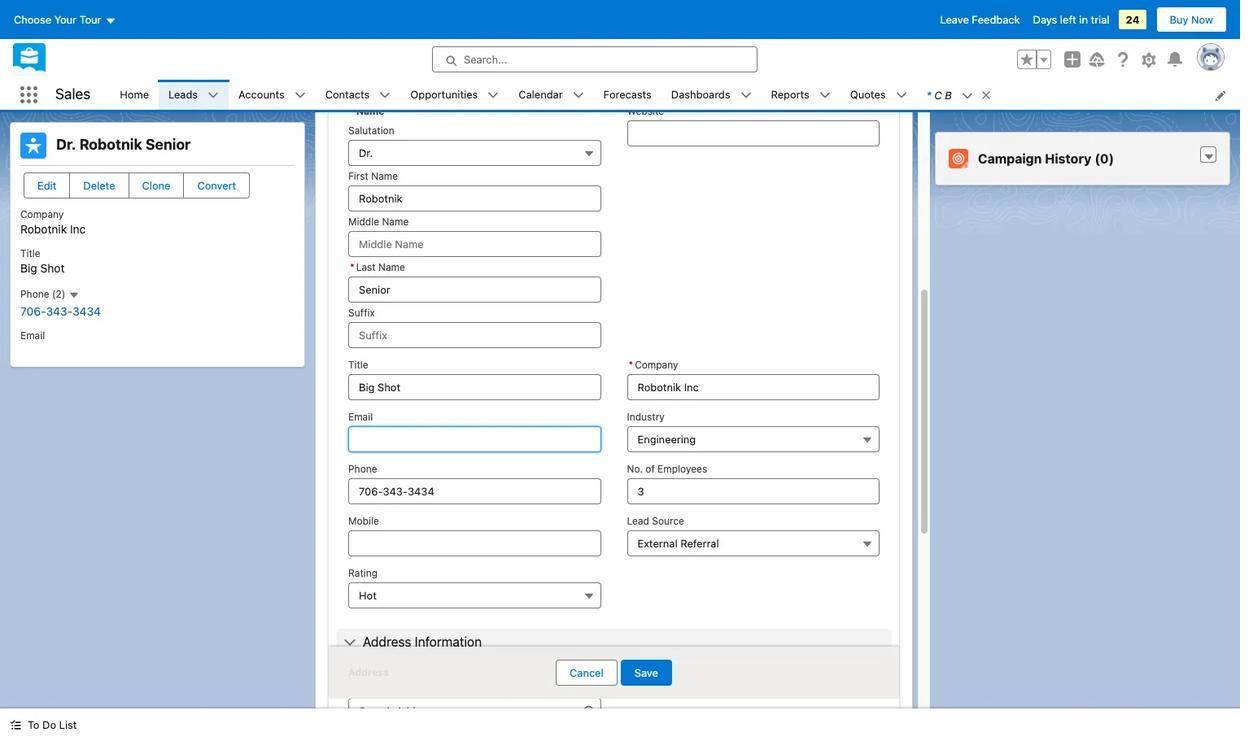 Task type: vqa. For each thing, say whether or not it's contained in the screenshot.
Acme - 130 Widgets (Sample)
no



Task type: locate. For each thing, give the bounding box(es) containing it.
text default image inside address information dropdown button
[[344, 637, 357, 650]]

1 horizontal spatial phone
[[348, 463, 377, 476]]

contacts list item
[[316, 80, 401, 110]]

list item
[[917, 80, 999, 110]]

1 horizontal spatial dr.
[[359, 147, 373, 160]]

opportunities link
[[401, 80, 488, 110]]

name up the salutation
[[356, 105, 385, 117]]

1 vertical spatial phone
[[348, 463, 377, 476]]

leads link
[[159, 80, 208, 110]]

text default image inside quotes list item
[[896, 90, 907, 101]]

accounts list item
[[229, 80, 316, 110]]

to do list
[[28, 719, 77, 732]]

text default image right the "b"
[[962, 90, 973, 102]]

dashboards
[[671, 88, 731, 101]]

text default image inside contacts list item
[[380, 90, 391, 101]]

1 vertical spatial address
[[348, 667, 389, 679]]

days
[[1033, 13, 1058, 26]]

Phone text field
[[348, 479, 601, 505]]

do
[[42, 719, 56, 732]]

accounts
[[239, 88, 285, 101]]

tour
[[79, 13, 101, 26]]

choose your tour
[[14, 13, 101, 26]]

buy
[[1170, 13, 1189, 26]]

1 horizontal spatial robotnik
[[79, 136, 142, 153]]

0 horizontal spatial phone
[[20, 288, 49, 301]]

source
[[652, 515, 685, 528]]

address down "address information"
[[348, 667, 389, 679]]

robotnik for dr.
[[79, 136, 142, 153]]

text default image up the * name
[[380, 90, 391, 101]]

dr. inside button
[[359, 147, 373, 160]]

trial
[[1091, 13, 1110, 26]]

name right 'middle'
[[382, 216, 409, 228]]

external referral
[[638, 537, 719, 550]]

First Name text field
[[348, 186, 601, 212]]

3434
[[72, 304, 101, 318]]

your
[[54, 13, 77, 26]]

Email text field
[[348, 427, 601, 453]]

0 vertical spatial phone
[[20, 288, 49, 301]]

dr.
[[56, 136, 76, 153], [359, 147, 373, 160]]

* down contacts
[[350, 105, 355, 117]]

quotes link
[[841, 80, 896, 110]]

list containing home
[[110, 80, 1241, 110]]

text default image down "search..."
[[488, 90, 499, 101]]

robotnik up delete "button"
[[79, 136, 142, 153]]

0 horizontal spatial dr.
[[56, 136, 76, 153]]

external
[[638, 537, 678, 550]]

website
[[627, 105, 664, 117]]

title up big
[[20, 248, 40, 260]]

group
[[1018, 50, 1052, 69]]

0 horizontal spatial email
[[20, 329, 45, 342]]

opportunities
[[411, 88, 478, 101]]

leads
[[169, 88, 198, 101]]

rating
[[348, 568, 378, 580]]

dr. for dr. robotnik senior
[[56, 136, 76, 153]]

text default image left the 'to' at left
[[10, 720, 21, 731]]

Rating button
[[348, 583, 601, 609]]

title big shot
[[20, 248, 65, 275]]

text default image for contacts
[[380, 90, 391, 101]]

text default image inside 'leads' list item
[[208, 90, 219, 101]]

text default image for opportunities
[[488, 90, 499, 101]]

1 vertical spatial title
[[348, 359, 369, 371]]

Suffix text field
[[348, 322, 601, 349]]

delete button
[[69, 173, 129, 199]]

phone up 706-
[[20, 288, 49, 301]]

1 horizontal spatial title
[[348, 359, 369, 371]]

0 vertical spatial robotnik
[[79, 136, 142, 153]]

list
[[59, 719, 77, 732]]

text default image right calendar at left top
[[573, 90, 584, 101]]

name for * name
[[356, 105, 385, 117]]

phone up mobile
[[348, 463, 377, 476]]

email
[[20, 329, 45, 342], [348, 411, 373, 423]]

cancel button
[[556, 660, 618, 686]]

0 vertical spatial title
[[20, 248, 40, 260]]

lead source
[[627, 515, 685, 528]]

title for title big shot
[[20, 248, 40, 260]]

343-
[[46, 304, 73, 318]]

Middle Name text field
[[348, 231, 601, 257]]

None text field
[[627, 375, 880, 401]]

cancel
[[570, 667, 604, 680]]

lead image
[[20, 133, 46, 159]]

text default image down rating
[[344, 637, 357, 650]]

text default image right quotes
[[896, 90, 907, 101]]

in
[[1080, 13, 1088, 26]]

address down 'hot'
[[363, 635, 411, 650]]

text default image inside calendar list item
[[573, 90, 584, 101]]

dr. right lead icon
[[56, 136, 76, 153]]

* left "c"
[[927, 88, 932, 101]]

text default image for dashboards
[[740, 90, 752, 101]]

list
[[110, 80, 1241, 110]]

calendar
[[519, 88, 563, 101]]

company up industry
[[635, 359, 679, 371]]

big
[[20, 261, 37, 275]]

text default image inside 'reports' list item
[[820, 90, 831, 101]]

No. of Employees text field
[[627, 479, 880, 505]]

* left last
[[350, 261, 355, 274]]

contacts
[[325, 88, 370, 101]]

delete
[[83, 179, 115, 192]]

name
[[356, 105, 385, 117], [371, 170, 398, 182], [382, 216, 409, 228], [379, 261, 405, 274]]

1 vertical spatial company
[[635, 359, 679, 371]]

address information
[[363, 635, 482, 650]]

title inside title big shot
[[20, 248, 40, 260]]

0 horizontal spatial robotnik
[[20, 222, 67, 236]]

text default image
[[294, 90, 306, 101], [962, 90, 973, 102], [68, 290, 80, 301]]

robotnik inside company robotnik inc
[[20, 222, 67, 236]]

0 horizontal spatial company
[[20, 208, 64, 221]]

1 horizontal spatial company
[[635, 359, 679, 371]]

edit button
[[24, 173, 70, 199]]

company robotnik inc
[[20, 208, 86, 236]]

text default image right (2)
[[68, 290, 80, 301]]

1 horizontal spatial text default image
[[294, 90, 306, 101]]

company down edit
[[20, 208, 64, 221]]

industry
[[627, 411, 665, 423]]

to do list button
[[0, 709, 87, 742]]

leads list item
[[159, 80, 229, 110]]

text default image inside to do list button
[[10, 720, 21, 731]]

text default image right reports
[[820, 90, 831, 101]]

clone
[[142, 179, 171, 192]]

phone inside dropdown button
[[20, 288, 49, 301]]

dr. down the salutation
[[359, 147, 373, 160]]

now
[[1192, 13, 1214, 26]]

days left in trial
[[1033, 13, 1110, 26]]

text default image right leads
[[208, 90, 219, 101]]

company
[[20, 208, 64, 221], [635, 359, 679, 371]]

text default image inside the dashboards list item
[[740, 90, 752, 101]]

c
[[935, 88, 942, 101]]

* for * name
[[350, 105, 355, 117]]

reports
[[771, 88, 810, 101]]

0 horizontal spatial title
[[20, 248, 40, 260]]

dr. for dr.
[[359, 147, 373, 160]]

2 horizontal spatial text default image
[[962, 90, 973, 102]]

0 vertical spatial company
[[20, 208, 64, 221]]

opportunities list item
[[401, 80, 509, 110]]

(0)
[[1095, 151, 1115, 166]]

lead
[[627, 515, 649, 528]]

reports link
[[762, 80, 820, 110]]

text default image
[[981, 89, 992, 101], [208, 90, 219, 101], [380, 90, 391, 101], [488, 90, 499, 101], [573, 90, 584, 101], [740, 90, 752, 101], [820, 90, 831, 101], [896, 90, 907, 101], [344, 637, 357, 650], [10, 720, 21, 731]]

convert button
[[184, 173, 250, 199]]

0 vertical spatial address
[[363, 635, 411, 650]]

name right first
[[371, 170, 398, 182]]

text default image up website text field
[[740, 90, 752, 101]]

search... button
[[432, 46, 758, 72]]

* up industry
[[629, 359, 633, 371]]

of
[[646, 463, 655, 476]]

* for * c b
[[927, 88, 932, 101]]

* for * last name
[[350, 261, 355, 274]]

clone button
[[128, 173, 184, 199]]

salutation
[[348, 125, 395, 137]]

title down suffix
[[348, 359, 369, 371]]

0 horizontal spatial text default image
[[68, 290, 80, 301]]

text default image right accounts
[[294, 90, 306, 101]]

1 vertical spatial email
[[348, 411, 373, 423]]

0 vertical spatial email
[[20, 329, 45, 342]]

dashboards list item
[[662, 80, 762, 110]]

text default image inside accounts list item
[[294, 90, 306, 101]]

1 vertical spatial robotnik
[[20, 222, 67, 236]]

text default image inside "opportunities" list item
[[488, 90, 499, 101]]

text default image for calendar
[[573, 90, 584, 101]]

Industry button
[[627, 427, 880, 453]]

*
[[927, 88, 932, 101], [350, 105, 355, 117], [350, 261, 355, 274], [629, 359, 633, 371]]

Website text field
[[627, 121, 880, 147]]

phone
[[20, 288, 49, 301], [348, 463, 377, 476]]

first name
[[348, 170, 398, 182]]

quotes list item
[[841, 80, 917, 110]]

* name
[[350, 105, 385, 117]]

* c b
[[927, 88, 952, 101]]

address inside address information dropdown button
[[363, 635, 411, 650]]

robotnik up title big shot
[[20, 222, 67, 236]]

leave
[[941, 13, 969, 26]]



Task type: describe. For each thing, give the bounding box(es) containing it.
text default image for leads
[[208, 90, 219, 101]]

middle name
[[348, 216, 409, 228]]

no.
[[627, 463, 643, 476]]

706-343-3434
[[20, 304, 101, 318]]

company inside company robotnik inc
[[20, 208, 64, 221]]

save button
[[621, 660, 672, 686]]

forecasts
[[604, 88, 652, 101]]

reports list item
[[762, 80, 841, 110]]

campaign history (0)
[[978, 151, 1115, 166]]

text default image inside 'phone (2)' dropdown button
[[68, 290, 80, 301]]

calendar list item
[[509, 80, 594, 110]]

title for title
[[348, 359, 369, 371]]

leave feedback
[[941, 13, 1020, 26]]

accounts link
[[229, 80, 294, 110]]

address information button
[[336, 629, 892, 655]]

text default image right the "b"
[[981, 89, 992, 101]]

forecasts link
[[594, 80, 662, 110]]

phone (2) button
[[20, 288, 80, 301]]

leave feedback link
[[941, 13, 1020, 26]]

phone for phone (2)
[[20, 288, 49, 301]]

choose
[[14, 13, 51, 26]]

text default image for reports
[[820, 90, 831, 101]]

address for address information
[[363, 635, 411, 650]]

left
[[1061, 13, 1077, 26]]

Salutation button
[[348, 140, 601, 166]]

706-
[[20, 304, 46, 318]]

quotes
[[851, 88, 886, 101]]

buy now
[[1170, 13, 1214, 26]]

employees
[[658, 463, 708, 476]]

name for first name
[[371, 170, 398, 182]]

no. of employees
[[627, 463, 708, 476]]

address for address
[[348, 667, 389, 679]]

text default image for *
[[962, 90, 973, 102]]

campaign
[[978, 151, 1042, 166]]

buy now button
[[1156, 7, 1228, 33]]

hot
[[359, 589, 377, 603]]

name right last
[[379, 261, 405, 274]]

middle
[[348, 216, 379, 228]]

phone (2)
[[20, 288, 68, 301]]

referral
[[681, 537, 719, 550]]

senior
[[146, 136, 191, 153]]

name for middle name
[[382, 216, 409, 228]]

* company
[[629, 359, 679, 371]]

24
[[1126, 13, 1140, 26]]

shot
[[40, 261, 65, 275]]

robotnik for company
[[20, 222, 67, 236]]

contacts link
[[316, 80, 380, 110]]

sales
[[55, 86, 91, 103]]

text default image for quotes
[[896, 90, 907, 101]]

Mobile text field
[[348, 531, 601, 557]]

text default image for accounts
[[294, 90, 306, 101]]

(2)
[[52, 288, 65, 301]]

inc
[[70, 222, 86, 236]]

save
[[635, 667, 658, 680]]

Title text field
[[348, 375, 601, 401]]

home
[[120, 88, 149, 101]]

suffix
[[348, 307, 375, 319]]

dr. robotnik senior
[[56, 136, 191, 153]]

edit
[[37, 179, 56, 192]]

phone for phone
[[348, 463, 377, 476]]

706-343-3434 link
[[20, 304, 101, 318]]

dashboards link
[[662, 80, 740, 110]]

first
[[348, 170, 369, 182]]

Last Name text field
[[348, 277, 601, 303]]

information
[[415, 635, 482, 650]]

list item containing *
[[917, 80, 999, 110]]

history
[[1045, 151, 1092, 166]]

engineering
[[638, 433, 696, 446]]

b
[[945, 88, 952, 101]]

* for * company
[[629, 359, 633, 371]]

1 horizontal spatial email
[[348, 411, 373, 423]]

to
[[28, 719, 39, 732]]

search...
[[464, 53, 508, 66]]

* last name
[[350, 261, 405, 274]]

last
[[356, 261, 376, 274]]

calendar link
[[509, 80, 573, 110]]

Lead Source button
[[627, 531, 880, 557]]

convert
[[197, 179, 236, 192]]

home link
[[110, 80, 159, 110]]

feedback
[[972, 13, 1020, 26]]



